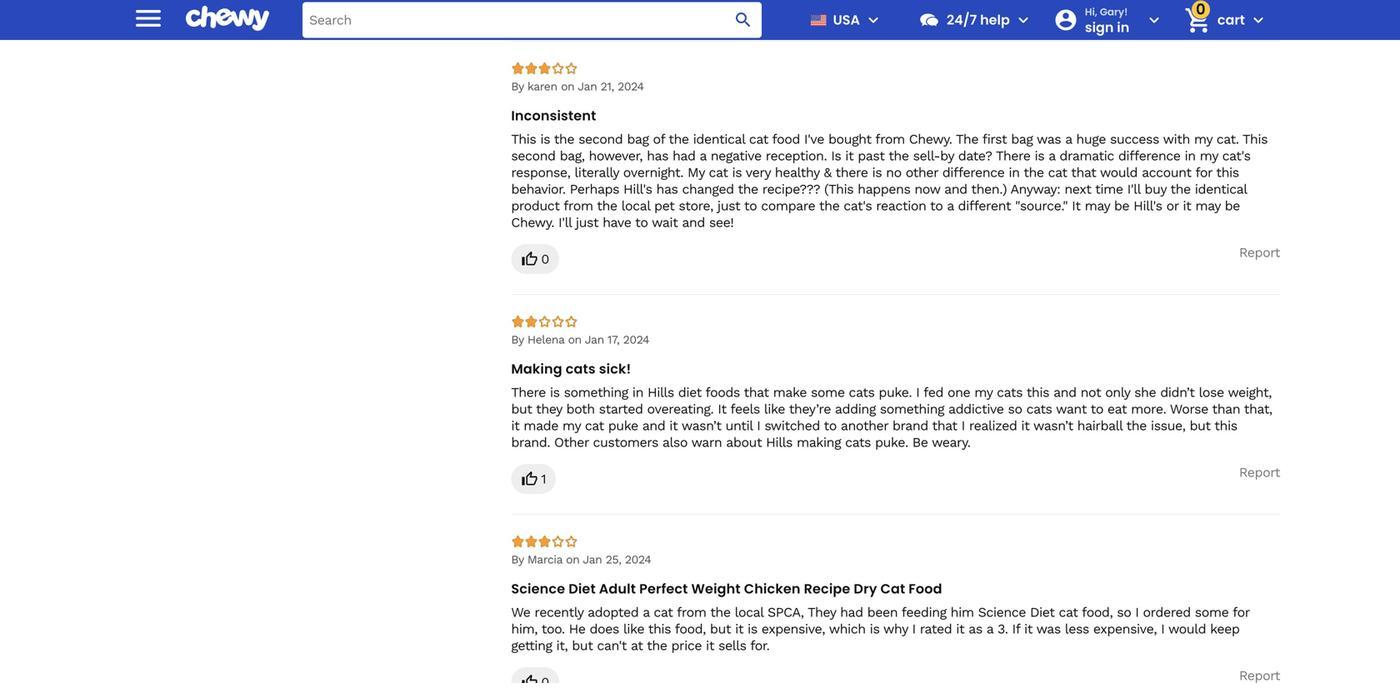 Task type: describe. For each thing, give the bounding box(es) containing it.
getting
[[511, 638, 552, 654]]

2024 for adult
[[625, 553, 651, 567]]

1 vertical spatial hill's
[[1134, 198, 1163, 214]]

the down (this
[[819, 198, 840, 214]]

bag,
[[560, 148, 585, 164]]

cats up realized
[[997, 385, 1023, 401]]

items image
[[1183, 6, 1212, 35]]

some inside making cats sick! there is something in hills diet foods that make some cats puke. i fed one my cats this and not only she didn't lose weight, but they both started overeating. it feels like they're adding something addictive so cats want to eat more. worse than that, it made my cat puke and it wasn't until i switched to another brand that i realized it wasn't hairball the issue, but this brand. other customers also warn about hills making cats puke. be weary.
[[811, 385, 845, 401]]

cart menu image
[[1249, 10, 1269, 30]]

0 horizontal spatial from
[[564, 198, 593, 214]]

the down weight
[[710, 605, 731, 621]]

so inside science diet adult perfect weight chicken recipe dry cat food we recently adopted a cat from the local spca,  they had been feeding him science diet cat food, so i ordered some for him, too.  he does like this food, but it is expensive, which is why i rated it as a  3.  if it was less expensive, i would keep getting it, but can't at the price it sells for.
[[1117, 605, 1131, 621]]

in inside making cats sick! there is something in hills diet foods that make some cats puke. i fed one my cats this and not only she didn't lose weight, but they both started overeating. it feels like they're adding something addictive so cats want to eat more. worse than that, it made my cat puke and it wasn't until i switched to another brand that i realized it wasn't hairball the issue, but this brand. other customers also warn about hills making cats puke. be weary.
[[633, 385, 644, 401]]

for inside science diet adult perfect weight chicken recipe dry cat food we recently adopted a cat from the local spca,  they had been feeding him science diet cat food, so i ordered some for him, too.  he does like this food, but it is expensive, which is why i rated it as a  3.  if it was less expensive, i would keep getting it, but can't at the price it sells for.
[[1233, 605, 1250, 621]]

2 expensive, from the left
[[1094, 622, 1157, 637]]

product
[[511, 198, 560, 214]]

at
[[631, 638, 643, 654]]

1 expensive, from the left
[[762, 622, 825, 637]]

a up my
[[700, 148, 707, 164]]

wait
[[652, 215, 678, 230]]

0 vertical spatial food,
[[1082, 605, 1113, 621]]

they
[[808, 605, 836, 621]]

the down very
[[738, 181, 758, 197]]

they
[[536, 401, 562, 417]]

there inside inconsistent this is the second bag of the identical cat food i've bought from chewy.  the first bag was a huge success with my cat.  this second bag, however, has had a negative reception.  is it past the sell-by date?  there is a dramatic difference in my cat's response, literally overnight.  my cat is very healthy & there is no other difference in the cat that would account for this behavior.  perhaps hill's has changed the recipe???  (this happens now and then.)  anyway:  next time i'll buy the identical product from the local pet store, just to compare the cat's reaction to a different "source."  it may be hill's or it may be chewy.  i'll just have to wait and see!
[[996, 148, 1031, 164]]

by for making
[[511, 333, 524, 347]]

cart link
[[1178, 0, 1245, 40]]

weary.
[[932, 435, 971, 451]]

overnight.
[[623, 165, 684, 180]]

cats left want
[[1027, 401, 1052, 417]]

switched
[[765, 418, 820, 434]]

it right the if
[[1024, 622, 1033, 637]]

a down the perfect
[[643, 605, 650, 621]]

him
[[951, 605, 974, 621]]

would inside inconsistent this is the second bag of the identical cat food i've bought from chewy.  the first bag was a huge success with my cat.  this second bag, however, has had a negative reception.  is it past the sell-by date?  there is a dramatic difference in my cat's response, literally overnight.  my cat is very healthy & there is no other difference in the cat that would account for this behavior.  perhaps hill's has changed the recipe???  (this happens now and then.)  anyway:  next time i'll buy the identical product from the local pet store, just to compare the cat's reaction to a different "source."  it may be hill's or it may be chewy.  i'll just have to wait and see!
[[1100, 165, 1138, 180]]

helena
[[528, 333, 565, 347]]

1 horizontal spatial second
[[579, 131, 623, 147]]

0 vertical spatial difference
[[1119, 148, 1181, 164]]

cat down the perfect
[[654, 605, 673, 621]]

next
[[1065, 181, 1092, 197]]

1 vertical spatial cat's
[[844, 198, 872, 214]]

1 horizontal spatial science
[[978, 605, 1026, 621]]

cat up changed
[[709, 165, 728, 180]]

0 horizontal spatial hill's
[[624, 181, 652, 197]]

it up also
[[670, 418, 678, 434]]

0 vertical spatial chewy.
[[909, 131, 952, 147]]

however,
[[589, 148, 643, 164]]

2 horizontal spatial from
[[876, 131, 905, 147]]

literally
[[575, 165, 619, 180]]

this left not
[[1027, 385, 1050, 401]]

my up the other on the left
[[563, 418, 581, 434]]

0 horizontal spatial science
[[511, 580, 565, 599]]

by for science
[[511, 553, 524, 567]]

1 vertical spatial second
[[511, 148, 556, 164]]

they're
[[789, 401, 831, 417]]

chewy home image
[[186, 0, 269, 37]]

cart
[[1218, 10, 1245, 29]]

24/7 help
[[947, 10, 1010, 29]]

weight
[[691, 580, 741, 599]]

1 vertical spatial i'll
[[559, 215, 572, 230]]

until
[[726, 418, 753, 434]]

the up the 'anyway:'
[[1024, 165, 1044, 180]]

warn
[[692, 435, 722, 451]]

cats down the another
[[845, 435, 871, 451]]

i down ordered
[[1161, 622, 1165, 637]]

the up have
[[597, 198, 617, 214]]

been
[[867, 605, 898, 621]]

more.
[[1131, 401, 1166, 417]]

0 vertical spatial puke.
[[879, 385, 912, 401]]

is up the 'anyway:'
[[1035, 148, 1045, 164]]

brand
[[893, 418, 928, 434]]

help
[[980, 10, 1010, 29]]

1 vertical spatial just
[[576, 215, 599, 230]]

is down been
[[870, 622, 880, 637]]

0 vertical spatial cat's
[[1223, 148, 1251, 164]]

account
[[1142, 165, 1192, 180]]

1 vertical spatial hills
[[766, 435, 793, 451]]

report button for inconsistent
[[1239, 244, 1280, 261]]

this down than on the right of page
[[1215, 418, 1238, 434]]

or
[[1167, 198, 1179, 214]]

jan for inconsistent
[[578, 80, 597, 93]]

would inside science diet adult perfect weight chicken recipe dry cat food we recently adopted a cat from the local spca,  they had been feeding him science diet cat food, so i ordered some for him, too.  he does like this food, but it is expensive, which is why i rated it as a  3.  if it was less expensive, i would keep getting it, but can't at the price it sells for.
[[1169, 622, 1206, 637]]

store,
[[679, 198, 713, 214]]

him,
[[511, 622, 538, 637]]

is down inconsistent
[[540, 131, 550, 147]]

1 button
[[511, 464, 556, 494]]

negative
[[711, 148, 762, 164]]

perfect
[[639, 580, 688, 599]]

0 button
[[511, 244, 559, 274]]

the right of
[[669, 131, 689, 147]]

different
[[958, 198, 1011, 214]]

worse
[[1170, 401, 1209, 417]]

chicken
[[744, 580, 801, 599]]

hi,
[[1085, 5, 1098, 19]]

1 horizontal spatial in
[[1009, 165, 1020, 180]]

2 be from the left
[[1225, 198, 1240, 214]]

chewy support image
[[919, 9, 940, 31]]

reaction
[[876, 198, 926, 214]]

is inside making cats sick! there is something in hills diet foods that make some cats puke. i fed one my cats this and not only she didn't lose weight, but they both started overeating. it feels like they're adding something addictive so cats want to eat more. worse than that, it made my cat puke and it wasn't until i switched to another brand that i realized it wasn't hairball the issue, but this brand. other customers also warn about hills making cats puke. be weary.
[[550, 385, 560, 401]]

cats up adding
[[849, 385, 875, 401]]

a left 3.
[[987, 622, 994, 637]]

to up hairball
[[1091, 401, 1104, 417]]

jan for making
[[585, 333, 604, 347]]

inconsistent this is the second bag of the identical cat food i've bought from chewy.  the first bag was a huge success with my cat.  this second bag, however, has had a negative reception.  is it past the sell-by date?  there is a dramatic difference in my cat's response, literally overnight.  my cat is very healthy & there is no other difference in the cat that would account for this behavior.  perhaps hill's has changed the recipe???  (this happens now and then.)  anyway:  next time i'll buy the identical product from the local pet store, just to compare the cat's reaction to a different "source."  it may be hill's or it may be chewy.  i'll just have to wait and see!
[[511, 106, 1268, 230]]

to up making
[[824, 418, 837, 434]]

another
[[841, 418, 889, 434]]

dry
[[854, 580, 877, 599]]

2024 for is
[[618, 80, 644, 93]]

cats down by helena on jan 17, 2024
[[566, 360, 596, 378]]

spca,
[[768, 605, 804, 621]]

also
[[663, 435, 688, 451]]

buy
[[1145, 181, 1167, 197]]

overeating.
[[647, 401, 714, 417]]

now
[[915, 181, 940, 197]]

other
[[906, 165, 938, 180]]

the inside making cats sick! there is something in hills diet foods that make some cats puke. i fed one my cats this and not only she didn't lose weight, but they both started overeating. it feels like they're adding something addictive so cats want to eat more. worse than that, it made my cat puke and it wasn't until i switched to another brand that i realized it wasn't hairball the issue, but this brand. other customers also warn about hills making cats puke. be weary.
[[1127, 418, 1147, 434]]

report for making cats sick!
[[1239, 465, 1280, 481]]

my left 'cat.'
[[1194, 131, 1213, 147]]

this inside inconsistent this is the second bag of the identical cat food i've bought from chewy.  the first bag was a huge success with my cat.  this second bag, however, has had a negative reception.  is it past the sell-by date?  there is a dramatic difference in my cat's response, literally overnight.  my cat is very healthy & there is no other difference in the cat that would account for this behavior.  perhaps hill's has changed the recipe???  (this happens now and then.)  anyway:  next time i'll buy the identical product from the local pet store, just to compare the cat's reaction to a different "source."  it may be hill's or it may be chewy.  i'll just have to wait and see!
[[1216, 165, 1239, 180]]

there inside making cats sick! there is something in hills diet foods that make some cats puke. i fed one my cats this and not only she didn't lose weight, but they both started overeating. it feels like they're adding something addictive so cats want to eat more. worse than that, it made my cat puke and it wasn't until i switched to another brand that i realized it wasn't hairball the issue, but this brand. other customers also warn about hills making cats puke. be weary.
[[511, 385, 546, 401]]

to down very
[[744, 198, 757, 214]]

issue,
[[1151, 418, 1186, 434]]

on for science
[[566, 553, 580, 567]]

lose
[[1199, 385, 1224, 401]]

feels
[[731, 401, 760, 417]]

17,
[[608, 333, 620, 347]]

sell-
[[913, 148, 940, 164]]

inconsistent
[[511, 106, 596, 125]]

very
[[746, 165, 771, 180]]

bought
[[829, 131, 872, 147]]

on for inconsistent
[[561, 80, 575, 93]]

0 horizontal spatial identical
[[693, 131, 745, 147]]

i left fed
[[916, 385, 920, 401]]

this inside science diet adult perfect weight chicken recipe dry cat food we recently adopted a cat from the local spca,  they had been feeding him science diet cat food, so i ordered some for him, too.  he does like this food, but it is expensive, which is why i rated it as a  3.  if it was less expensive, i would keep getting it, but can't at the price it sells for.
[[648, 622, 671, 637]]

to left wait
[[635, 215, 648, 230]]

1 bag from the left
[[627, 131, 649, 147]]

by helena on jan 17, 2024
[[511, 333, 649, 347]]

adopted
[[588, 605, 639, 621]]

puke
[[608, 418, 638, 434]]

started
[[599, 401, 643, 417]]

foods
[[706, 385, 740, 401]]

she
[[1135, 385, 1156, 401]]

gary!
[[1100, 5, 1128, 19]]

is up for.
[[748, 622, 758, 637]]

so inside making cats sick! there is something in hills diet foods that make some cats puke. i fed one my cats this and not only she didn't lose weight, but they both started overeating. it feels like they're adding something addictive so cats want to eat more. worse than that, it made my cat puke and it wasn't until i switched to another brand that i realized it wasn't hairball the issue, but this brand. other customers also warn about hills making cats puke. be weary.
[[1008, 401, 1022, 417]]

huge
[[1076, 131, 1106, 147]]

make
[[773, 385, 807, 401]]

my down 'cat.'
[[1200, 148, 1218, 164]]

25,
[[606, 553, 621, 567]]

"source."
[[1015, 198, 1068, 214]]

be
[[913, 435, 928, 451]]

with
[[1163, 131, 1190, 147]]

price
[[671, 638, 702, 654]]

cat.
[[1217, 131, 1239, 147]]

and right now
[[945, 181, 968, 197]]

it up sells
[[735, 622, 744, 637]]

compare
[[761, 198, 815, 214]]

anyway:
[[1011, 181, 1061, 197]]

pet
[[654, 198, 675, 214]]

submit search image
[[734, 10, 754, 30]]

1 horizontal spatial diet
[[1030, 605, 1055, 621]]

0 vertical spatial has
[[647, 148, 669, 164]]

0 horizontal spatial chewy.
[[511, 215, 554, 230]]

from inside science diet adult perfect weight chicken recipe dry cat food we recently adopted a cat from the local spca,  they had been feeding him science diet cat food, so i ordered some for him, too.  he does like this food, but it is expensive, which is why i rated it as a  3.  if it was less expensive, i would keep getting it, but can't at the price it sells for.
[[677, 605, 707, 621]]

and down store, at the top of the page
[[682, 215, 705, 230]]

ordered
[[1143, 605, 1191, 621]]

recipe???
[[762, 181, 820, 197]]

my up addictive
[[975, 385, 993, 401]]

report for inconsistent
[[1239, 245, 1280, 261]]

healthy
[[775, 165, 820, 180]]

a left dramatic
[[1049, 148, 1056, 164]]

brand.
[[511, 435, 550, 451]]

1 wasn't from the left
[[682, 418, 722, 434]]

1 this from the left
[[511, 131, 536, 147]]

i right until
[[757, 418, 761, 434]]

it up brand.
[[511, 418, 520, 434]]



Task type: locate. For each thing, give the bounding box(es) containing it.
jan for science
[[583, 553, 602, 567]]

of
[[653, 131, 665, 147]]

is down negative on the top of page
[[732, 165, 742, 180]]

identical
[[693, 131, 745, 147], [1195, 181, 1247, 197]]

adult
[[599, 580, 636, 599]]

local up have
[[622, 198, 650, 214]]

1 horizontal spatial chewy.
[[909, 131, 952, 147]]

it left as
[[956, 622, 965, 637]]

cat up less
[[1059, 605, 1078, 621]]

like inside making cats sick! there is something in hills diet foods that make some cats puke. i fed one my cats this and not only she didn't lose weight, but they both started overeating. it feels like they're adding something addictive so cats want to eat more. worse than that, it made my cat puke and it wasn't until i switched to another brand that i realized it wasn't hairball the issue, but this brand. other customers also warn about hills making cats puke. be weary.
[[764, 401, 785, 417]]

from up the price
[[677, 605, 707, 621]]

2 by from the top
[[511, 333, 524, 347]]

0 vertical spatial just
[[718, 198, 740, 214]]

expensive, down ordered
[[1094, 622, 1157, 637]]

0 horizontal spatial wasn't
[[682, 418, 722, 434]]

on for making
[[568, 333, 582, 347]]

0 horizontal spatial so
[[1008, 401, 1022, 417]]

in up started
[[633, 385, 644, 401]]

0 horizontal spatial bag
[[627, 131, 649, 147]]

1 vertical spatial it
[[718, 401, 727, 417]]

cat down "both"
[[585, 418, 604, 434]]

had up which on the bottom right
[[840, 605, 863, 621]]

keep
[[1210, 622, 1240, 637]]

on
[[561, 80, 575, 93], [568, 333, 582, 347], [566, 553, 580, 567]]

diet
[[678, 385, 702, 401]]

just
[[718, 198, 740, 214], [576, 215, 599, 230]]

chewy.
[[909, 131, 952, 147], [511, 215, 554, 230]]

the up no
[[889, 148, 909, 164]]

there
[[836, 165, 868, 180]]

0 vertical spatial in
[[1185, 148, 1196, 164]]

0 horizontal spatial had
[[673, 148, 696, 164]]

can't
[[597, 638, 627, 654]]

0 horizontal spatial difference
[[943, 165, 1005, 180]]

past
[[858, 148, 885, 164]]

1 vertical spatial in
[[1009, 165, 1020, 180]]

0 vertical spatial report
[[1239, 245, 1280, 261]]

by for inconsistent
[[511, 80, 524, 93]]

help menu image
[[1014, 10, 1034, 30]]

local inside science diet adult perfect weight chicken recipe dry cat food we recently adopted a cat from the local spca,  they had been feeding him science diet cat food, so i ordered some for him, too.  he does like this food, but it is expensive, which is why i rated it as a  3.  if it was less expensive, i would keep getting it, but can't at the price it sells for.
[[735, 605, 764, 621]]

0 horizontal spatial hills
[[648, 385, 674, 401]]

i right why
[[912, 622, 916, 637]]

hairball
[[1078, 418, 1123, 434]]

1 horizontal spatial there
[[996, 148, 1031, 164]]

time
[[1095, 181, 1123, 197]]

it down foods
[[718, 401, 727, 417]]

0 vertical spatial by
[[511, 80, 524, 93]]

science
[[511, 580, 565, 599], [978, 605, 1026, 621]]

is left no
[[872, 165, 882, 180]]

1 vertical spatial chewy.
[[511, 215, 554, 230]]

that
[[1071, 165, 1096, 180], [744, 385, 769, 401], [932, 418, 957, 434]]

success
[[1110, 131, 1159, 147]]

0 horizontal spatial i'll
[[559, 215, 572, 230]]

that inside inconsistent this is the second bag of the identical cat food i've bought from chewy.  the first bag was a huge success with my cat.  this second bag, however, has had a negative reception.  is it past the sell-by date?  there is a dramatic difference in my cat's response, literally overnight.  my cat is very healthy & there is no other difference in the cat that would account for this behavior.  perhaps hill's has changed the recipe???  (this happens now and then.)  anyway:  next time i'll buy the identical product from the local pet store, just to compare the cat's reaction to a different "source."  it may be hill's or it may be chewy.  i'll just have to wait and see!
[[1071, 165, 1096, 180]]

had up my
[[673, 148, 696, 164]]

report button
[[1239, 244, 1280, 261], [1239, 464, 1280, 481]]

2 vertical spatial by
[[511, 553, 524, 567]]

dramatic
[[1060, 148, 1114, 164]]

feeding
[[902, 605, 947, 621]]

2 may from the left
[[1196, 198, 1221, 214]]

this down 'cat.'
[[1216, 165, 1239, 180]]

1 vertical spatial there
[[511, 385, 546, 401]]

marcia
[[528, 553, 562, 567]]

hill's
[[624, 181, 652, 197], [1134, 198, 1163, 214]]

would up time
[[1100, 165, 1138, 180]]

like inside science diet adult perfect weight chicken recipe dry cat food we recently adopted a cat from the local spca,  they had been feeding him science diet cat food, so i ordered some for him, too.  he does like this food, but it is expensive, which is why i rated it as a  3.  if it was less expensive, i would keep getting it, but can't at the price it sells for.
[[623, 622, 644, 637]]

was up dramatic
[[1037, 131, 1061, 147]]

second up however,
[[579, 131, 623, 147]]

second up response,
[[511, 148, 556, 164]]

1 horizontal spatial just
[[718, 198, 740, 214]]

one
[[948, 385, 971, 401]]

1 horizontal spatial some
[[1195, 605, 1229, 621]]

fed
[[924, 385, 944, 401]]

1 by from the top
[[511, 80, 524, 93]]

has down of
[[647, 148, 669, 164]]

0 vertical spatial 2024
[[618, 80, 644, 93]]

something
[[564, 385, 628, 401], [880, 401, 945, 417]]

1 vertical spatial food,
[[675, 622, 706, 637]]

1 vertical spatial 2024
[[623, 333, 649, 347]]

had inside science diet adult perfect weight chicken recipe dry cat food we recently adopted a cat from the local spca,  they had been feeding him science diet cat food, so i ordered some for him, too.  he does like this food, but it is expensive, which is why i rated it as a  3.  if it was less expensive, i would keep getting it, but can't at the price it sells for.
[[840, 605, 863, 621]]

cat's down 'cat.'
[[1223, 148, 1251, 164]]

hi, gary! sign in
[[1085, 5, 1130, 36]]

behavior.
[[511, 181, 566, 197]]

2 wasn't from the left
[[1034, 418, 1073, 434]]

response,
[[511, 165, 571, 180]]

2024
[[618, 80, 644, 93], [623, 333, 649, 347], [625, 553, 651, 567]]

it inside making cats sick! there is something in hills diet foods that make some cats puke. i fed one my cats this and not only she didn't lose weight, but they both started overeating. it feels like they're adding something addictive so cats want to eat more. worse than that, it made my cat puke and it wasn't until i switched to another brand that i realized it wasn't hairball the issue, but this brand. other customers also warn about hills making cats puke. be weary.
[[718, 401, 727, 417]]

0 horizontal spatial diet
[[569, 580, 596, 599]]

cat's down (this
[[844, 198, 872, 214]]

1 was from the top
[[1037, 131, 1061, 147]]

2 report button from the top
[[1239, 464, 1280, 481]]

1 horizontal spatial from
[[677, 605, 707, 621]]

happens
[[858, 181, 911, 197]]

0 horizontal spatial something
[[564, 385, 628, 401]]

he
[[569, 622, 586, 637]]

chewy. down product
[[511, 215, 554, 230]]

to
[[744, 198, 757, 214], [930, 198, 943, 214], [635, 215, 648, 230], [1091, 401, 1104, 417], [824, 418, 837, 434]]

would
[[1100, 165, 1138, 180], [1169, 622, 1206, 637]]

first
[[983, 131, 1007, 147]]

24/7
[[947, 10, 977, 29]]

0 vertical spatial that
[[1071, 165, 1096, 180]]

1 horizontal spatial i'll
[[1128, 181, 1141, 197]]

local inside inconsistent this is the second bag of the identical cat food i've bought from chewy.  the first bag was a huge success with my cat.  this second bag, however, has had a negative reception.  is it past the sell-by date?  there is a dramatic difference in my cat's response, literally overnight.  my cat is very healthy & there is no other difference in the cat that would account for this behavior.  perhaps hill's has changed the recipe???  (this happens now and then.)  anyway:  next time i'll buy the identical product from the local pet store, just to compare the cat's reaction to a different "source."  it may be hill's or it may be chewy.  i'll just have to wait and see!
[[622, 198, 650, 214]]

food, up less
[[1082, 605, 1113, 621]]

my
[[688, 165, 705, 180]]

is up they
[[550, 385, 560, 401]]

does
[[590, 622, 619, 637]]

for.
[[750, 638, 770, 654]]

2 vertical spatial on
[[566, 553, 580, 567]]

jan
[[578, 80, 597, 93], [585, 333, 604, 347], [583, 553, 602, 567]]

3 by from the top
[[511, 553, 524, 567]]

to down now
[[930, 198, 943, 214]]

1 horizontal spatial cat's
[[1223, 148, 1251, 164]]

expensive,
[[762, 622, 825, 637], [1094, 622, 1157, 637]]

1 vertical spatial puke.
[[875, 435, 908, 451]]

food
[[909, 580, 943, 599]]

1 be from the left
[[1114, 198, 1130, 214]]

the up bag,
[[554, 131, 574, 147]]

making
[[797, 435, 841, 451]]

0 vertical spatial hills
[[648, 385, 674, 401]]

it
[[845, 148, 854, 164], [1183, 198, 1192, 214], [511, 418, 520, 434], [670, 418, 678, 434], [1021, 418, 1030, 434], [735, 622, 744, 637], [956, 622, 965, 637], [1024, 622, 1033, 637], [706, 638, 714, 654]]

but up sells
[[710, 622, 731, 637]]

1 vertical spatial something
[[880, 401, 945, 417]]

was inside science diet adult perfect weight chicken recipe dry cat food we recently adopted a cat from the local spca,  they had been feeding him science diet cat food, so i ordered some for him, too.  he does like this food, but it is expensive, which is why i rated it as a  3.  if it was less expensive, i would keep getting it, but can't at the price it sells for.
[[1037, 622, 1061, 637]]

is
[[831, 148, 841, 164]]

may right or
[[1196, 198, 1221, 214]]

why
[[884, 622, 908, 637]]

jan left 21, at the left top
[[578, 80, 597, 93]]

1 horizontal spatial hill's
[[1134, 198, 1163, 214]]

bag left of
[[627, 131, 649, 147]]

on right helena
[[568, 333, 582, 347]]

recently
[[535, 605, 584, 621]]

0 horizontal spatial there
[[511, 385, 546, 401]]

0 vertical spatial jan
[[578, 80, 597, 93]]

1 vertical spatial science
[[978, 605, 1026, 621]]

0 horizontal spatial expensive,
[[762, 622, 825, 637]]

1 vertical spatial some
[[1195, 605, 1229, 621]]

jan left the "17,"
[[585, 333, 604, 347]]

0 vertical spatial for
[[1196, 165, 1213, 180]]

2 horizontal spatial in
[[1185, 148, 1196, 164]]

0 vertical spatial there
[[996, 148, 1031, 164]]

but down worse
[[1190, 418, 1211, 434]]

identical down 'cat.'
[[1195, 181, 1247, 197]]

0 vertical spatial so
[[1008, 401, 1022, 417]]

0 horizontal spatial local
[[622, 198, 650, 214]]

was inside inconsistent this is the second bag of the identical cat food i've bought from chewy.  the first bag was a huge success with my cat.  this second bag, however, has had a negative reception.  is it past the sell-by date?  there is a dramatic difference in my cat's response, literally overnight.  my cat is very healthy & there is no other difference in the cat that would account for this behavior.  perhaps hill's has changed the recipe???  (this happens now and then.)  anyway:  next time i'll buy the identical product from the local pet store, just to compare the cat's reaction to a different "source."  it may be hill's or it may be chewy.  i'll just have to wait and see!
[[1037, 131, 1061, 147]]

something up brand
[[880, 401, 945, 417]]

making cats sick! there is something in hills diet foods that make some cats puke. i fed one my cats this and not only she didn't lose weight, but they both started overeating. it feels like they're adding something addictive so cats want to eat more. worse than that, it made my cat puke and it wasn't until i switched to another brand that i realized it wasn't hairball the issue, but this brand. other customers also warn about hills making cats puke. be weary.
[[511, 360, 1273, 451]]

hill's down buy
[[1134, 198, 1163, 214]]

cat up next
[[1048, 165, 1067, 180]]

there down making
[[511, 385, 546, 401]]

perhaps
[[570, 181, 619, 197]]

we
[[511, 605, 531, 621]]

0 vertical spatial some
[[811, 385, 845, 401]]

1 may from the left
[[1085, 198, 1110, 214]]

it inside inconsistent this is the second bag of the identical cat food i've bought from chewy.  the first bag was a huge success with my cat.  this second bag, however, has had a negative reception.  is it past the sell-by date?  there is a dramatic difference in my cat's response, literally overnight.  my cat is very healthy & there is no other difference in the cat that would account for this behavior.  perhaps hill's has changed the recipe???  (this happens now and then.)  anyway:  next time i'll buy the identical product from the local pet store, just to compare the cat's reaction to a different "source."  it may be hill's or it may be chewy.  i'll just have to wait and see!
[[1072, 198, 1081, 214]]

for inside inconsistent this is the second bag of the identical cat food i've bought from chewy.  the first bag was a huge success with my cat.  this second bag, however, has had a negative reception.  is it past the sell-by date?  there is a dramatic difference in my cat's response, literally overnight.  my cat is very healthy & there is no other difference in the cat that would account for this behavior.  perhaps hill's has changed the recipe???  (this happens now and then.)  anyway:  next time i'll buy the identical product from the local pet store, just to compare the cat's reaction to a different "source."  it may be hill's or it may be chewy.  i'll just have to wait and see!
[[1196, 165, 1213, 180]]

was left less
[[1037, 622, 1061, 637]]

account menu image
[[1144, 10, 1164, 30]]

hills
[[648, 385, 674, 401], [766, 435, 793, 451]]

this up response,
[[511, 131, 536, 147]]

by karen on jan 21, 2024
[[511, 80, 644, 93]]

2024 for sick!
[[623, 333, 649, 347]]

less
[[1065, 622, 1089, 637]]

it left sells
[[706, 638, 714, 654]]

1 horizontal spatial something
[[880, 401, 945, 417]]

cat's
[[1223, 148, 1251, 164], [844, 198, 872, 214]]

so
[[1008, 401, 1022, 417], [1117, 605, 1131, 621]]

1 vertical spatial like
[[623, 622, 644, 637]]

as
[[969, 622, 983, 637]]

2 bag from the left
[[1011, 131, 1033, 147]]

1 horizontal spatial hills
[[766, 435, 793, 451]]

0 horizontal spatial in
[[633, 385, 644, 401]]

it right or
[[1183, 198, 1192, 214]]

1 report from the top
[[1239, 245, 1280, 261]]

1 horizontal spatial this
[[1243, 131, 1268, 147]]

0 horizontal spatial just
[[576, 215, 599, 230]]

expensive, down spca,
[[762, 622, 825, 637]]

1 vertical spatial by
[[511, 333, 524, 347]]

1 report button from the top
[[1239, 244, 1280, 261]]

from
[[876, 131, 905, 147], [564, 198, 593, 214], [677, 605, 707, 621]]

that up feels
[[744, 385, 769, 401]]

usa button
[[804, 0, 884, 40]]

wasn't down want
[[1034, 418, 1073, 434]]

report button for making cats sick!
[[1239, 464, 1280, 481]]

0 horizontal spatial it
[[718, 401, 727, 417]]

my
[[1194, 131, 1213, 147], [1200, 148, 1218, 164], [975, 385, 993, 401], [563, 418, 581, 434]]

1 horizontal spatial food,
[[1082, 605, 1113, 621]]

2 vertical spatial that
[[932, 418, 957, 434]]

cat inside making cats sick! there is something in hills diet foods that make some cats puke. i fed one my cats this and not only she didn't lose weight, but they both started overeating. it feels like they're adding something addictive so cats want to eat more. worse than that, it made my cat puke and it wasn't until i switched to another brand that i realized it wasn't hairball the issue, but this brand. other customers also warn about hills making cats puke. be weary.
[[585, 418, 604, 434]]

second
[[579, 131, 623, 147], [511, 148, 556, 164]]

local
[[622, 198, 650, 214], [735, 605, 764, 621]]

some inside science diet adult perfect weight chicken recipe dry cat food we recently adopted a cat from the local spca,  they had been feeding him science diet cat food, so i ordered some for him, too.  he does like this food, but it is expensive, which is why i rated it as a  3.  if it was less expensive, i would keep getting it, but can't at the price it sells for.
[[1195, 605, 1229, 621]]

i left ordered
[[1136, 605, 1139, 621]]

2 vertical spatial jan
[[583, 553, 602, 567]]

2 vertical spatial 2024
[[625, 553, 651, 567]]

2 report from the top
[[1239, 465, 1280, 481]]

in down with in the right top of the page
[[1185, 148, 1196, 164]]

and up also
[[642, 418, 665, 434]]

have
[[603, 215, 631, 230]]

1 vertical spatial has
[[656, 181, 678, 197]]

the right "at" on the left bottom
[[647, 638, 667, 654]]

cat left food
[[749, 131, 768, 147]]

1 vertical spatial difference
[[943, 165, 1005, 180]]

2 vertical spatial from
[[677, 605, 707, 621]]

1 vertical spatial local
[[735, 605, 764, 621]]

2024 right 21, at the left top
[[618, 80, 644, 93]]

but up made at the bottom of page
[[511, 401, 532, 417]]

like up "at" on the left bottom
[[623, 622, 644, 637]]

that,
[[1244, 401, 1273, 417]]

0 horizontal spatial cat's
[[844, 198, 872, 214]]

something up "both"
[[564, 385, 628, 401]]

other
[[554, 435, 589, 451]]

about
[[726, 435, 762, 451]]

1 vertical spatial report
[[1239, 465, 1280, 481]]

a left different
[[947, 198, 954, 214]]

reception.
[[766, 148, 827, 164]]

wasn't up warn
[[682, 418, 722, 434]]

1 vertical spatial so
[[1117, 605, 1131, 621]]

1 horizontal spatial that
[[932, 418, 957, 434]]

1 vertical spatial was
[[1037, 622, 1061, 637]]

1 horizontal spatial identical
[[1195, 181, 1247, 197]]

puke. down brand
[[875, 435, 908, 451]]

food
[[772, 131, 800, 147]]

0 horizontal spatial second
[[511, 148, 556, 164]]

0 horizontal spatial be
[[1114, 198, 1130, 214]]

by left "marcia"
[[511, 553, 524, 567]]

so left ordered
[[1117, 605, 1131, 621]]

2 was from the top
[[1037, 622, 1061, 637]]

i'll down product
[[559, 215, 572, 230]]

by left helena
[[511, 333, 524, 347]]

1 vertical spatial would
[[1169, 622, 1206, 637]]

0 vertical spatial second
[[579, 131, 623, 147]]

1 horizontal spatial local
[[735, 605, 764, 621]]

food, up the price
[[675, 622, 706, 637]]

i up weary.
[[962, 418, 965, 434]]

had inside inconsistent this is the second bag of the identical cat food i've bought from chewy.  the first bag was a huge success with my cat.  this second bag, however, has had a negative reception.  is it past the sell-by date?  there is a dramatic difference in my cat's response, literally overnight.  my cat is very healthy & there is no other difference in the cat that would account for this behavior.  perhaps hill's has changed the recipe???  (this happens now and then.)  anyway:  next time i'll buy the identical product from the local pet store, just to compare the cat's reaction to a different "source."  it may be hill's or it may be chewy.  i'll just have to wait and see!
[[673, 148, 696, 164]]

1 vertical spatial had
[[840, 605, 863, 621]]

sick!
[[599, 360, 631, 378]]

i've
[[804, 131, 824, 147]]

report
[[1239, 245, 1280, 261], [1239, 465, 1280, 481]]

some up they're on the bottom right of page
[[811, 385, 845, 401]]

0 vertical spatial something
[[564, 385, 628, 401]]

1 vertical spatial identical
[[1195, 181, 1247, 197]]

0 vertical spatial hill's
[[624, 181, 652, 197]]

0 vertical spatial identical
[[693, 131, 745, 147]]

local down the chicken on the bottom right
[[735, 605, 764, 621]]

menu image
[[132, 1, 165, 35]]

too.
[[542, 622, 565, 637]]

the up or
[[1171, 181, 1191, 197]]

in
[[1185, 148, 1196, 164], [1009, 165, 1020, 180], [633, 385, 644, 401]]

it right is on the top right of the page
[[845, 148, 854, 164]]

on right 'karen'
[[561, 80, 575, 93]]

menu image
[[864, 10, 884, 30]]

1 horizontal spatial like
[[764, 401, 785, 417]]

2 vertical spatial in
[[633, 385, 644, 401]]

by left 'karen'
[[511, 80, 524, 93]]

from down perhaps
[[564, 198, 593, 214]]

0 vertical spatial from
[[876, 131, 905, 147]]

Search text field
[[303, 2, 762, 38]]

1 horizontal spatial had
[[840, 605, 863, 621]]

0
[[541, 251, 549, 267]]

1 horizontal spatial wasn't
[[1034, 418, 1073, 434]]

the down "more."
[[1127, 418, 1147, 434]]

a left huge
[[1066, 131, 1072, 147]]

2 this from the left
[[1243, 131, 1268, 147]]

0 vertical spatial had
[[673, 148, 696, 164]]

0 vertical spatial diet
[[569, 580, 596, 599]]

but down he
[[572, 638, 593, 654]]

puke.
[[879, 385, 912, 401], [875, 435, 908, 451]]

Product search field
[[303, 2, 762, 38]]

identical up negative on the top of page
[[693, 131, 745, 147]]

be down time
[[1114, 198, 1130, 214]]

customers
[[593, 435, 658, 451]]

it right realized
[[1021, 418, 1030, 434]]

0 vertical spatial science
[[511, 580, 565, 599]]

0 vertical spatial it
[[1072, 198, 1081, 214]]

and up want
[[1054, 385, 1077, 401]]

had
[[673, 148, 696, 164], [840, 605, 863, 621]]

1 vertical spatial that
[[744, 385, 769, 401]]



Task type: vqa. For each thing, say whether or not it's contained in the screenshot.
middle in
yes



